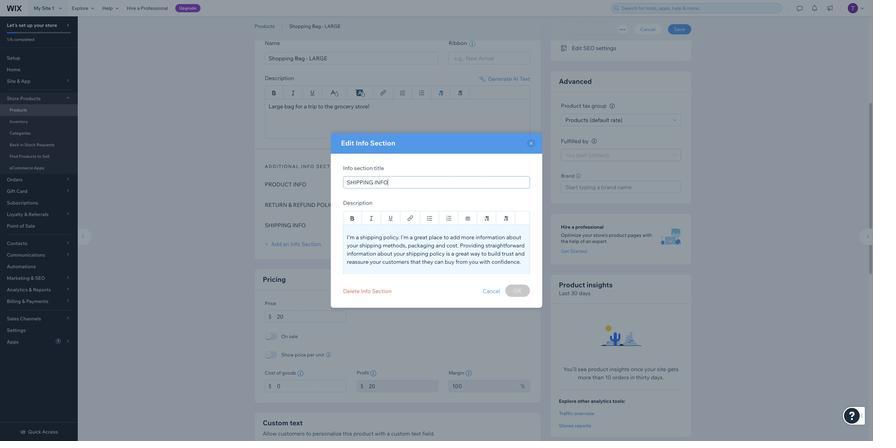 Task type: describe. For each thing, give the bounding box(es) containing it.
large
[[269, 103, 283, 110]]

of inside optimize your store's product pages with the help of an expert.
[[581, 239, 585, 245]]

you'll
[[564, 366, 577, 373]]

explore other analytics tools:
[[559, 399, 626, 405]]

products down product tax group on the right
[[566, 117, 589, 124]]

to right the way
[[482, 251, 487, 257]]

1 horizontal spatial and
[[516, 251, 525, 257]]

1 vertical spatial information
[[347, 251, 377, 257]]

no refunds
[[360, 202, 396, 208]]

hire a professional
[[562, 224, 604, 231]]

build
[[488, 251, 501, 257]]

bag
[[285, 103, 295, 110]]

hire for hire a professional
[[127, 5, 136, 11]]

per
[[307, 352, 315, 358]]

with inside i'm a shipping policy. i'm a great place to add more information about your shipping methods, packaging and cost. providing straightforward information about your shipping policy is a great way to build trust and reassure your customers that they can buy from you with confidence.
[[480, 259, 491, 266]]

requests
[[37, 142, 55, 147]]

trust
[[502, 251, 514, 257]]

days
[[579, 290, 591, 297]]

fulfilled by
[[562, 138, 589, 145]]

return & refund policy
[[265, 202, 337, 208]]

my site 1
[[34, 5, 54, 11]]

product info
[[265, 181, 307, 188]]

show price per unit
[[281, 352, 325, 358]]

sale
[[25, 223, 35, 229]]

from
[[456, 259, 468, 266]]

traffic
[[559, 411, 574, 417]]

hire for hire a professional
[[562, 224, 571, 231]]

your down "methods,"
[[394, 251, 405, 257]]

analytics
[[591, 399, 612, 405]]

ok
[[514, 288, 522, 295]]

setup
[[7, 55, 20, 61]]

the for help
[[562, 239, 569, 245]]

fulfilled
[[562, 138, 582, 145]]

false text field
[[265, 99, 531, 138]]

$ down cost on the left bottom of the page
[[269, 383, 272, 390]]

promote
[[572, 31, 594, 38]]

edit for edit seo settings
[[572, 45, 583, 52]]

your inside you'll see product insights once your site gets more than 10 orders in thirty days.
[[645, 366, 656, 373]]

delete info section
[[343, 288, 392, 295]]

section
[[354, 165, 373, 172]]

with inside custom text allow customers to personalize this product with a custom text field.
[[375, 431, 386, 437]]

info for product info
[[293, 181, 307, 188]]

help button
[[98, 0, 123, 16]]

let's set up your store
[[7, 22, 57, 28]]

info left section
[[343, 165, 353, 172]]

goods
[[282, 370, 296, 376]]

of for sale
[[20, 223, 24, 229]]

on
[[281, 334, 288, 340]]

quick access
[[28, 429, 58, 436]]

a right is
[[452, 251, 455, 257]]

0 horizontal spatial cancel button
[[483, 285, 501, 298]]

professional
[[141, 5, 168, 11]]

-
[[322, 23, 324, 29]]

info section title
[[343, 165, 384, 172]]

cost.
[[447, 242, 459, 249]]

cost of goods
[[265, 370, 296, 376]]

product for insights
[[559, 281, 586, 290]]

set
[[19, 22, 26, 28]]

add
[[451, 234, 460, 241]]

seo settings image
[[562, 45, 568, 52]]

a inside custom text allow customers to personalize this product with a custom text field.
[[387, 431, 390, 437]]

0 vertical spatial great
[[414, 234, 428, 241]]

0 vertical spatial information
[[476, 234, 506, 241]]

reports
[[575, 423, 592, 430]]

ecommerce
[[10, 166, 33, 171]]

upgrade
[[179, 5, 197, 11]]

x
[[369, 181, 372, 188]]

promote this product
[[572, 31, 627, 38]]

more inside you'll see product insights once your site gets more than 10 orders in thirty days.
[[578, 375, 592, 382]]

(default
[[590, 117, 610, 124]]

a up optimize
[[572, 224, 575, 231]]

0 horizontal spatial text
[[290, 419, 303, 428]]

section for delete info section
[[372, 288, 392, 295]]

allow
[[263, 431, 277, 437]]

basic
[[265, 22, 282, 27]]

providing
[[460, 242, 485, 249]]

0 vertical spatial shipping
[[360, 234, 383, 241]]

price
[[265, 301, 276, 307]]

$ for %
[[360, 383, 364, 390]]

info tooltip image for cost of goods
[[298, 371, 304, 377]]

site
[[42, 5, 51, 11]]

point of sale
[[7, 223, 35, 229]]

more inside i'm a shipping policy. i'm a great place to add more information about your shipping methods, packaging and cost. providing straightforward information about your shipping policy is a great way to build trust and reassure your customers that they can buy from you with confidence.
[[462, 234, 475, 241]]

false text field
[[343, 225, 531, 275]]

reassure
[[347, 259, 369, 266]]

1 horizontal spatial about
[[507, 234, 522, 241]]

edit for edit info section
[[341, 139, 355, 147]]

profit
[[357, 370, 369, 376]]

point
[[7, 223, 19, 229]]

seo
[[584, 45, 595, 52]]

back in stock requests
[[10, 142, 55, 147]]

products inside dropdown button
[[20, 96, 41, 102]]

home
[[7, 67, 20, 73]]

Start typing a brand name field
[[564, 182, 679, 193]]

back in stock requests link
[[0, 139, 78, 151]]

sale
[[289, 334, 298, 340]]

by
[[583, 138, 589, 145]]

products (default rate)
[[566, 117, 623, 124]]

in inside the sidebar element
[[20, 142, 24, 147]]

title
[[374, 165, 384, 172]]

info tooltip image
[[466, 371, 472, 377]]

up
[[27, 22, 33, 28]]

products up ecommerce apps
[[19, 154, 36, 159]]

i'm a shipping policy. i'm a great place to add more information about your shipping methods, packaging and cost. providing straightforward information about your shipping policy is a great way to build trust and reassure your customers that they can buy from you with confidence.
[[347, 234, 525, 266]]

bag
[[312, 23, 321, 29]]

sell
[[42, 154, 50, 159]]

30
[[572, 290, 578, 297]]

edit info section
[[341, 139, 396, 147]]

a right for
[[304, 103, 307, 110]]

Search for tools, apps, help & more... field
[[620, 3, 780, 13]]

product for tax
[[562, 103, 582, 109]]

straightforward
[[486, 242, 525, 249]]

ribbon
[[449, 40, 469, 47]]

generate ai text
[[488, 75, 531, 82]]

Add a product name text field
[[265, 52, 439, 64]]

info inside form
[[291, 241, 301, 248]]

info for additional
[[301, 164, 315, 169]]

explore for explore
[[72, 5, 88, 11]]

products up 'inventory'
[[10, 108, 27, 113]]

1/6
[[7, 37, 13, 42]]

large
[[325, 23, 341, 29]]

1 horizontal spatial text
[[412, 431, 421, 437]]

show
[[281, 352, 294, 358]]

to inside the sidebar element
[[37, 154, 41, 159]]

custom
[[263, 419, 289, 428]]

store!
[[355, 103, 370, 110]]

settings
[[7, 328, 26, 334]]

refund
[[293, 202, 316, 208]]

store
[[45, 22, 57, 28]]

$ for on sale
[[269, 314, 272, 320]]

stores
[[559, 423, 574, 430]]

12"
[[360, 181, 368, 188]]

form containing advanced
[[74, 0, 874, 442]]

coupon
[[591, 17, 610, 24]]

quick access button
[[20, 429, 58, 436]]

rate)
[[611, 117, 623, 124]]

info tooltip image right the group
[[610, 104, 615, 109]]



Task type: locate. For each thing, give the bounding box(es) containing it.
overview
[[575, 411, 595, 417]]

cancel
[[641, 26, 656, 32], [483, 288, 501, 295]]

0 vertical spatial insights
[[587, 281, 613, 290]]

get started
[[562, 249, 588, 255]]

your
[[34, 22, 44, 28], [583, 233, 593, 239], [347, 242, 359, 249], [394, 251, 405, 257], [370, 259, 382, 266], [645, 366, 656, 373]]

info tooltip image
[[610, 104, 615, 109], [592, 139, 597, 144], [298, 371, 304, 377], [371, 371, 377, 377]]

with right pages
[[643, 233, 653, 239]]

info tooltip image for fulfilled by
[[592, 139, 597, 144]]

2 horizontal spatial of
[[581, 239, 585, 245]]

1 horizontal spatial cancel
[[641, 26, 656, 32]]

shipping left policy.
[[360, 234, 383, 241]]

1 vertical spatial cancel
[[483, 288, 501, 295]]

products right store
[[20, 96, 41, 102]]

1 horizontal spatial information
[[476, 234, 506, 241]]

info for basic
[[284, 22, 297, 27]]

for
[[296, 103, 303, 110]]

stores reports
[[559, 423, 592, 430]]

1 horizontal spatial edit
[[572, 45, 583, 52]]

an
[[586, 239, 592, 245], [283, 241, 289, 248]]

product left the tax
[[562, 103, 582, 109]]

the inside text box
[[325, 103, 333, 110]]

your up the reassure
[[347, 242, 359, 249]]

basic info
[[265, 22, 297, 27]]

1 horizontal spatial of
[[277, 370, 281, 376]]

cancel button left save
[[635, 24, 662, 34]]

info tooltip image right profit
[[371, 371, 377, 377]]

1 vertical spatial insights
[[610, 366, 630, 373]]

upgrade button
[[175, 4, 201, 12]]

1 horizontal spatial hire
[[562, 224, 571, 231]]

0 vertical spatial products link
[[251, 23, 278, 30]]

1 vertical spatial edit
[[341, 139, 355, 147]]

1 vertical spatial product
[[559, 281, 586, 290]]

products link up name
[[251, 23, 278, 30]]

in inside you'll see product insights once your site gets more than 10 orders in thirty days.
[[631, 375, 635, 382]]

subscriptions
[[7, 200, 38, 206]]

completed
[[14, 37, 34, 42]]

section down shipping info
[[302, 241, 321, 248]]

shipping up the reassure
[[360, 242, 382, 249]]

2 vertical spatial with
[[375, 431, 386, 437]]

store
[[7, 96, 19, 102]]

insights inside you'll see product insights once your site gets more than 10 orders in thirty days.
[[610, 366, 630, 373]]

to inside custom text allow customers to personalize this product with a custom text field.
[[306, 431, 312, 437]]

text right custom
[[290, 419, 303, 428]]

shipping
[[265, 222, 291, 229]]

more
[[462, 234, 475, 241], [578, 375, 592, 382]]

information up the reassure
[[347, 251, 377, 257]]

the inside optimize your store's product pages with the help of an expert.
[[562, 239, 569, 245]]

1 vertical spatial about
[[378, 251, 393, 257]]

info left sections
[[301, 164, 315, 169]]

2 vertical spatial shipping
[[407, 251, 429, 257]]

shipping info
[[265, 222, 306, 229]]

product
[[562, 103, 582, 109], [559, 281, 586, 290]]

1 horizontal spatial an
[[586, 239, 592, 245]]

1 vertical spatial more
[[578, 375, 592, 382]]

1 vertical spatial info
[[293, 222, 306, 229]]

great up from
[[456, 251, 470, 257]]

cotton
[[393, 181, 410, 188]]

0 vertical spatial section
[[370, 139, 396, 147]]

an inside optimize your store's product pages with the help of an expert.
[[586, 239, 592, 245]]

section inside form
[[302, 241, 321, 248]]

and right trust
[[516, 251, 525, 257]]

i'm up "methods,"
[[401, 234, 409, 241]]

1
[[52, 5, 54, 11]]

1 horizontal spatial the
[[562, 239, 569, 245]]

more up providing
[[462, 234, 475, 241]]

1 horizontal spatial great
[[456, 251, 470, 257]]

orders
[[613, 375, 630, 382]]

margin
[[449, 370, 465, 376]]

settings
[[597, 45, 617, 52]]

in right back
[[20, 142, 24, 147]]

expert.
[[593, 239, 608, 245]]

info inside button
[[361, 288, 371, 295]]

1 vertical spatial of
[[581, 239, 585, 245]]

0 vertical spatial product
[[562, 103, 582, 109]]

1 vertical spatial explore
[[559, 399, 577, 405]]

explore for explore other analytics tools:
[[559, 399, 577, 405]]

info right add
[[291, 241, 301, 248]]

unit
[[316, 352, 325, 358]]

1 vertical spatial the
[[562, 239, 569, 245]]

0 vertical spatial description
[[265, 75, 294, 81]]

2 vertical spatial of
[[277, 370, 281, 376]]

hire
[[127, 5, 136, 11], [562, 224, 571, 231]]

info for shipping info
[[293, 222, 306, 229]]

an right add
[[283, 241, 289, 248]]

a up the reassure
[[356, 234, 359, 241]]

info up section
[[356, 139, 369, 147]]

add
[[271, 241, 282, 248]]

0 vertical spatial info
[[293, 181, 307, 188]]

trip
[[308, 103, 317, 110]]

promote coupon image
[[562, 18, 568, 24]]

description down 12"
[[343, 200, 373, 207]]

info tooltip image right by
[[592, 139, 597, 144]]

your right the reassure
[[370, 259, 382, 266]]

1 vertical spatial hire
[[562, 224, 571, 231]]

customers inside i'm a shipping policy. i'm a great place to add more information about your shipping methods, packaging and cost. providing straightforward information about your shipping policy is a great way to build trust and reassure your customers that they can buy from you with confidence.
[[383, 259, 410, 266]]

1 horizontal spatial info
[[301, 164, 315, 169]]

of left sale
[[20, 223, 24, 229]]

2 horizontal spatial with
[[643, 233, 653, 239]]

traffic overview link
[[559, 411, 684, 417]]

bag
[[380, 181, 391, 188]]

place
[[429, 234, 443, 241]]

$ down price
[[269, 314, 272, 320]]

is
[[447, 251, 451, 257]]

the for grocery
[[325, 103, 333, 110]]

1 i'm from the left
[[347, 234, 355, 241]]

1 vertical spatial info
[[301, 164, 315, 169]]

info right basic
[[284, 22, 297, 27]]

to left add
[[444, 234, 449, 241]]

ecommerce apps link
[[0, 163, 78, 174]]

0 horizontal spatial great
[[414, 234, 428, 241]]

this down coupon
[[596, 31, 605, 38]]

your down professional
[[583, 233, 593, 239]]

1 vertical spatial shipping
[[360, 242, 382, 249]]

0 vertical spatial info
[[284, 22, 297, 27]]

to
[[318, 103, 324, 110], [37, 154, 41, 159], [444, 234, 449, 241], [482, 251, 487, 257], [306, 431, 312, 437]]

explore inside form
[[559, 399, 577, 405]]

advanced
[[559, 77, 592, 86]]

0 vertical spatial and
[[436, 242, 446, 249]]

custom text allow customers to personalize this product with a custom text field.
[[263, 419, 435, 437]]

cancel left save
[[641, 26, 656, 32]]

explore right '1'
[[72, 5, 88, 11]]

text
[[520, 75, 531, 82]]

thirty
[[637, 375, 650, 382]]

1 horizontal spatial this
[[596, 31, 605, 38]]

help
[[102, 5, 113, 11]]

shopping bag - large
[[290, 23, 341, 29]]

to right trip in the left of the page
[[318, 103, 324, 110]]

0 vertical spatial this
[[596, 31, 605, 38]]

field.
[[423, 431, 435, 437]]

products up name
[[255, 23, 275, 29]]

ecommerce apps
[[10, 166, 44, 171]]

insights up orders
[[610, 366, 630, 373]]

of
[[20, 223, 24, 229], [581, 239, 585, 245], [277, 370, 281, 376]]

0 vertical spatial of
[[20, 223, 24, 229]]

generate ai text button
[[478, 75, 531, 83]]

your inside optimize your store's product pages with the help of an expert.
[[583, 233, 593, 239]]

in down once at bottom
[[631, 375, 635, 382]]

description inside form
[[265, 75, 294, 81]]

0 horizontal spatial information
[[347, 251, 377, 257]]

1 horizontal spatial more
[[578, 375, 592, 382]]

the left help
[[562, 239, 569, 245]]

info
[[356, 139, 369, 147], [343, 165, 353, 172], [291, 241, 301, 248], [361, 288, 371, 295]]

form
[[74, 0, 874, 442]]

0 horizontal spatial the
[[325, 103, 333, 110]]

0 vertical spatial hire
[[127, 5, 136, 11]]

the left grocery
[[325, 103, 333, 110]]

and up "policy"
[[436, 242, 446, 249]]

delete info section button
[[343, 285, 392, 298]]

product inside the 'product insights last 30 days'
[[559, 281, 586, 290]]

0 vertical spatial about
[[507, 234, 522, 241]]

Select box search field
[[455, 52, 525, 64]]

inventory link
[[0, 116, 78, 128]]

an left expert.
[[586, 239, 592, 245]]

0 vertical spatial the
[[325, 103, 333, 110]]

refunds
[[370, 202, 396, 208]]

info right delete in the bottom of the page
[[361, 288, 371, 295]]

information up build
[[476, 234, 506, 241]]

delete
[[343, 288, 360, 295]]

a left custom
[[387, 431, 390, 437]]

info tooltip image right 'goods'
[[298, 371, 304, 377]]

of right cost on the left bottom of the page
[[277, 370, 281, 376]]

edit up sections
[[341, 139, 355, 147]]

0 vertical spatial in
[[20, 142, 24, 147]]

stores reports link
[[559, 423, 684, 430]]

more down see
[[578, 375, 592, 382]]

1 vertical spatial section
[[302, 241, 321, 248]]

fulfilled)
[[589, 152, 610, 159]]

0 horizontal spatial i'm
[[347, 234, 355, 241]]

0 vertical spatial cancel
[[641, 26, 656, 32]]

large bag for a trip to the grocery store!
[[269, 103, 370, 110]]

shipping up that
[[407, 251, 429, 257]]

this inside custom text allow customers to personalize this product with a custom text field.
[[343, 431, 353, 437]]

help
[[570, 239, 580, 245]]

to left personalize
[[306, 431, 312, 437]]

can
[[435, 259, 444, 266]]

section inside button
[[372, 288, 392, 295]]

1 vertical spatial great
[[456, 251, 470, 257]]

1 horizontal spatial cancel button
[[635, 24, 662, 34]]

explore up traffic
[[559, 399, 577, 405]]

hire right help button
[[127, 5, 136, 11]]

access
[[42, 429, 58, 436]]

$ down profit
[[360, 383, 364, 390]]

of inside the sidebar element
[[20, 223, 24, 229]]

find products to sell
[[10, 154, 50, 159]]

1 vertical spatial in
[[631, 375, 635, 382]]

cancel inside form
[[641, 26, 656, 32]]

your right "up"
[[34, 22, 44, 28]]

1 vertical spatial products link
[[0, 104, 78, 116]]

0 horizontal spatial customers
[[278, 431, 305, 437]]

None text field
[[449, 380, 518, 393]]

1 vertical spatial with
[[480, 259, 491, 266]]

hire up optimize
[[562, 224, 571, 231]]

this right personalize
[[343, 431, 353, 437]]

product inside you'll see product insights once your site gets more than 10 orders in thirty days.
[[589, 366, 609, 373]]

than
[[593, 375, 604, 382]]

store's
[[594, 233, 608, 239]]

0 horizontal spatial info
[[284, 22, 297, 27]]

1 vertical spatial and
[[516, 251, 525, 257]]

product inside custom text allow customers to personalize this product with a custom text field.
[[354, 431, 374, 437]]

1 horizontal spatial in
[[631, 375, 635, 382]]

policy
[[317, 202, 337, 208]]

great up packaging
[[414, 234, 428, 241]]

0 horizontal spatial hire
[[127, 5, 136, 11]]

0 vertical spatial customers
[[383, 259, 410, 266]]

customers down "methods,"
[[383, 259, 410, 266]]

0 vertical spatial edit
[[572, 45, 583, 52]]

0 horizontal spatial explore
[[72, 5, 88, 11]]

2 vertical spatial section
[[372, 288, 392, 295]]

info tooltip image for profit
[[371, 371, 377, 377]]

i'm up the reassure
[[347, 234, 355, 241]]

cancel button
[[635, 24, 662, 34], [483, 285, 501, 298]]

0 horizontal spatial of
[[20, 223, 24, 229]]

pages
[[628, 233, 642, 239]]

customers inside custom text allow customers to personalize this product with a custom text field.
[[278, 431, 305, 437]]

0 horizontal spatial more
[[462, 234, 475, 241]]

customers down custom
[[278, 431, 305, 437]]

0 vertical spatial with
[[643, 233, 653, 239]]

product
[[265, 181, 292, 188]]

1 vertical spatial text
[[412, 431, 421, 437]]

edit seo settings
[[572, 45, 617, 52]]

of for goods
[[277, 370, 281, 376]]

0 horizontal spatial this
[[343, 431, 353, 437]]

edit left seo
[[572, 45, 583, 52]]

this inside button
[[596, 31, 605, 38]]

with inside optimize your store's product pages with the help of an expert.
[[643, 233, 653, 239]]

section
[[370, 139, 396, 147], [302, 241, 321, 248], [372, 288, 392, 295]]

this
[[596, 31, 605, 38], [343, 431, 353, 437]]

0 horizontal spatial about
[[378, 251, 393, 257]]

traffic overview
[[559, 411, 595, 417]]

0 horizontal spatial edit
[[341, 139, 355, 147]]

other
[[578, 399, 590, 405]]

product
[[606, 31, 627, 38], [609, 233, 627, 239], [589, 366, 609, 373], [354, 431, 374, 437]]

with right "you"
[[480, 259, 491, 266]]

0 horizontal spatial description
[[265, 75, 294, 81]]

0 vertical spatial more
[[462, 234, 475, 241]]

section up title
[[370, 139, 396, 147]]

0 vertical spatial explore
[[72, 5, 88, 11]]

section right delete in the bottom of the page
[[372, 288, 392, 295]]

of right help
[[581, 239, 585, 245]]

hire a professional link
[[123, 0, 172, 16]]

you
[[566, 152, 575, 159]]

description up large
[[265, 75, 294, 81]]

1 horizontal spatial customers
[[383, 259, 410, 266]]

edit inside button
[[572, 45, 583, 52]]

1 vertical spatial customers
[[278, 431, 305, 437]]

automations
[[7, 264, 36, 270]]

to left sell
[[37, 154, 41, 159]]

0 horizontal spatial in
[[20, 142, 24, 147]]

1 horizontal spatial description
[[343, 200, 373, 207]]

quick
[[28, 429, 41, 436]]

1 vertical spatial cancel button
[[483, 285, 501, 298]]

0 horizontal spatial with
[[375, 431, 386, 437]]

cancel left ok button
[[483, 288, 501, 295]]

with left custom
[[375, 431, 386, 437]]

text
[[290, 419, 303, 428], [412, 431, 421, 437]]

your inside the sidebar element
[[34, 22, 44, 28]]

0 horizontal spatial cancel
[[483, 288, 501, 295]]

e.g., Tech Specs text field
[[343, 177, 531, 189]]

1 horizontal spatial explore
[[559, 399, 577, 405]]

1/6 completed
[[7, 37, 34, 42]]

1 horizontal spatial with
[[480, 259, 491, 266]]

hire inside form
[[562, 224, 571, 231]]

automations link
[[0, 261, 78, 273]]

1 horizontal spatial i'm
[[401, 234, 409, 241]]

save button
[[669, 24, 692, 34]]

policy.
[[384, 234, 400, 241]]

1 vertical spatial description
[[343, 200, 373, 207]]

ai
[[514, 75, 519, 82]]

insights inside the 'product insights last 30 days'
[[587, 281, 613, 290]]

2 i'm from the left
[[401, 234, 409, 241]]

cancel button left ok button
[[483, 285, 501, 298]]

info down additional info sections
[[293, 181, 307, 188]]

12" x 8" bag  cotton  natural flavors
[[360, 181, 448, 188]]

1 vertical spatial this
[[343, 431, 353, 437]]

insights up days
[[587, 281, 613, 290]]

customers
[[383, 259, 410, 266], [278, 431, 305, 437]]

about down "methods,"
[[378, 251, 393, 257]]

your up thirty
[[645, 366, 656, 373]]

product inside optimize your store's product pages with the help of an expert.
[[609, 233, 627, 239]]

section for edit info section
[[370, 139, 396, 147]]

a left professional
[[137, 5, 140, 11]]

1 horizontal spatial products link
[[251, 23, 278, 30]]

a up packaging
[[410, 234, 413, 241]]

tools:
[[613, 399, 626, 405]]

0 horizontal spatial an
[[283, 241, 289, 248]]

about up straightforward
[[507, 234, 522, 241]]

promote image
[[562, 32, 568, 38]]

None text field
[[277, 311, 347, 323], [277, 380, 347, 393], [369, 380, 439, 393], [277, 311, 347, 323], [277, 380, 347, 393], [369, 380, 439, 393]]

0 vertical spatial text
[[290, 419, 303, 428]]

text left "field."
[[412, 431, 421, 437]]

0 horizontal spatial and
[[436, 242, 446, 249]]

group
[[592, 103, 607, 109]]

0 vertical spatial cancel button
[[635, 24, 662, 34]]

products link down store products
[[0, 104, 78, 116]]

confidence.
[[492, 259, 521, 266]]

product up the 30
[[559, 281, 586, 290]]

last
[[559, 290, 570, 297]]

they
[[422, 259, 434, 266]]

ok button
[[506, 285, 531, 297]]

sidebar element
[[0, 16, 78, 442]]

info up add an info section
[[293, 222, 306, 229]]

product inside button
[[606, 31, 627, 38]]

0 horizontal spatial products link
[[0, 104, 78, 116]]



Task type: vqa. For each thing, say whether or not it's contained in the screenshot.
up at left
yes



